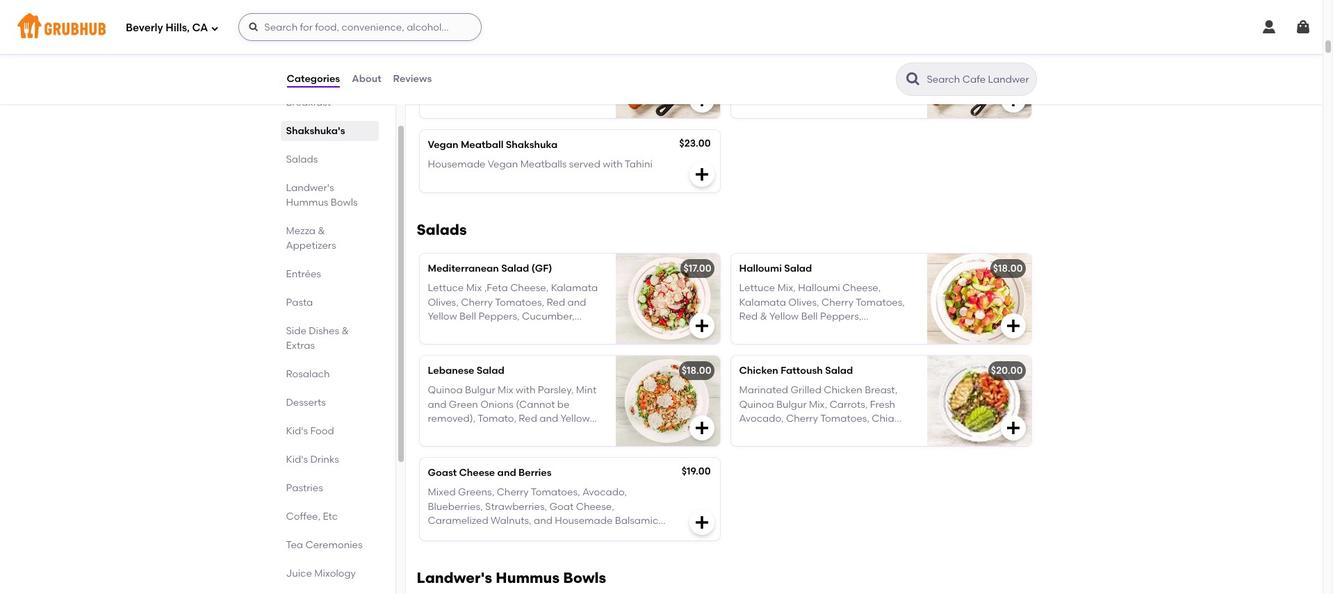 Task type: vqa. For each thing, say whether or not it's contained in the screenshot.
the middle romaine
no



Task type: describe. For each thing, give the bounding box(es) containing it.
avocado, inside mixed greens, cherry tomatoes, avocado, blueberries, strawberries, goat cheese, caramelized walnuts, and housemade balsamic dressing
[[583, 487, 627, 499]]

lemon inside 'lettuce mix ,feta cheese, kalamata olives, cherry tomatoes, red and yellow bell peppers, cucumber, radish, sumac with lemon mint dressing'
[[522, 325, 555, 337]]

desserts tab
[[286, 396, 373, 410]]

mix
[[466, 282, 482, 294]]

olives, for mix
[[428, 297, 459, 308]]

categories
[[287, 73, 340, 85]]

kid's drinks
[[286, 454, 339, 466]]

yellow for radish,
[[428, 311, 457, 322]]

bread.
[[467, 113, 498, 125]]

and inside the two eggs poached in a spiced tomato pepper sauce, crispy halloumi cheese and spinach, with a side of tahini, side salad and challah bread.
[[510, 85, 529, 97]]

challah
[[428, 113, 465, 125]]

bell for radish
[[801, 311, 818, 322]]

beverly
[[126, 21, 163, 34]]

salad inside the two eggs poached in a spiced tomato pepper sauce, crispy halloumi cheese and spinach, with a side of tahini, side salad and challah bread.
[[525, 99, 552, 111]]

1 horizontal spatial a
[[530, 56, 536, 68]]

$18.00 for halloumi salad
[[993, 263, 1023, 275]]

blueberries,
[[428, 501, 483, 513]]

radish
[[799, 325, 831, 337]]

tahini,
[[470, 99, 500, 111]]

& up cucumbers,
[[760, 311, 768, 322]]

grilled
[[791, 385, 822, 396]]

chicken fattoush salad image
[[927, 356, 1031, 446]]

two
[[428, 56, 447, 68]]

mixology
[[314, 568, 356, 580]]

tea ceremonies
[[286, 539, 363, 551]]

kalamata for and
[[551, 282, 598, 294]]

fattoush
[[781, 365, 823, 377]]

fresh
[[870, 399, 896, 411]]

cheese, for ,feta
[[510, 282, 549, 294]]

drinks
[[310, 454, 339, 466]]

radish,
[[428, 325, 462, 337]]

1 vertical spatial bowls
[[563, 569, 606, 587]]

and
[[555, 99, 574, 111]]

dressing inside mixed greens, cherry tomatoes, avocado, blueberries, strawberries, goat cheese, caramelized walnuts, and housemade balsamic dressing
[[428, 529, 468, 541]]

mix, inside marinated grilled chicken breast, quinoa bulgur mix, carrots, fresh avocado, cherry tomatoes, chia seeds
[[809, 399, 828, 411]]

halloumi up cucumbers,
[[739, 263, 782, 275]]

Search for food, convenience, alcohol... search field
[[239, 13, 482, 41]]

walnuts,
[[491, 515, 532, 527]]

lettuce mix ,feta cheese, kalamata olives, cherry tomatoes, red and yellow bell peppers, cucumber, radish, sumac with lemon mint dressing
[[428, 282, 598, 351]]

halloumi salad image
[[927, 254, 1031, 344]]

main navigation navigation
[[0, 0, 1323, 54]]

peppers, for &
[[820, 311, 862, 322]]

svg image for marinated grilled chicken breast, quinoa bulgur mix, carrots, fresh avocado, cherry tomatoes, chia seeds
[[1005, 420, 1022, 437]]

1 vertical spatial salads
[[417, 221, 467, 238]]

mezza
[[286, 225, 316, 237]]

of
[[458, 99, 468, 111]]

yellow for radish
[[770, 311, 799, 322]]

salads tab
[[286, 152, 373, 167]]

sinia
[[739, 37, 763, 49]]

svg image for lettuce mix, halloumi cheese, kalamata olives, cherry tomatoes, red & yellow bell peppers, cucumbers, radish & lemon mint dressing.
[[1005, 318, 1022, 334]]

poached
[[474, 56, 517, 68]]

cucumbers,
[[739, 325, 797, 337]]

desserts
[[286, 397, 326, 409]]

food
[[310, 425, 334, 437]]

peppers, for sumac
[[479, 311, 520, 322]]

salad for halloumi salad
[[784, 263, 812, 275]]

cherry inside 'lettuce mix ,feta cheese, kalamata olives, cherry tomatoes, red and yellow bell peppers, cucumber, radish, sumac with lemon mint dressing'
[[461, 297, 493, 308]]

shakshuka's
[[286, 125, 345, 137]]

reviews button
[[393, 54, 433, 104]]

chicken inside marinated grilled chicken breast, quinoa bulgur mix, carrots, fresh avocado, cherry tomatoes, chia seeds
[[824, 385, 863, 396]]

mezza & appetizers tab
[[286, 224, 373, 253]]

coffee,
[[286, 511, 321, 523]]

kalamata for &
[[739, 297, 786, 308]]

chia
[[872, 413, 895, 425]]

juice
[[286, 568, 312, 580]]

lemon inside lettuce mix, halloumi cheese, kalamata olives, cherry tomatoes, red & yellow bell peppers, cucumbers, radish & lemon mint dressing.
[[843, 325, 876, 337]]

extras
[[286, 340, 315, 352]]

kid's food
[[286, 425, 334, 437]]

goat
[[550, 501, 574, 513]]

housemade inside mixed greens, cherry tomatoes, avocado, blueberries, strawberries, goat cheese, caramelized walnuts, and housemade balsamic dressing
[[555, 515, 613, 527]]

sumac
[[465, 325, 498, 337]]

about button
[[351, 54, 382, 104]]

pepper
[[467, 71, 501, 82]]

salad for mediterranean salad (gf)
[[501, 263, 529, 275]]

mixed
[[428, 487, 456, 499]]

tahini
[[625, 159, 653, 170]]

Search Cafe Landwer search field
[[926, 73, 1032, 86]]

mix, inside lettuce mix, halloumi cheese, kalamata olives, cherry tomatoes, red & yellow bell peppers, cucumbers, radish & lemon mint dressing.
[[778, 282, 796, 294]]

salad for lebanese salad
[[477, 365, 505, 377]]

$20.00
[[991, 365, 1023, 377]]

ceremonies
[[305, 539, 363, 551]]

coffee, etc tab
[[286, 510, 373, 524]]

beverly hills, ca
[[126, 21, 208, 34]]

salads inside tab
[[286, 154, 318, 165]]

lebanese
[[428, 365, 474, 377]]

rosalach tab
[[286, 367, 373, 382]]

red for &
[[739, 311, 758, 322]]

cheese, for halloumi
[[843, 282, 881, 294]]

meatballs
[[520, 159, 567, 170]]

and inside mixed greens, cherry tomatoes, avocado, blueberries, strawberries, goat cheese, caramelized walnuts, and housemade balsamic dressing
[[534, 515, 553, 527]]

crispy
[[538, 71, 567, 82]]

(gf)
[[532, 263, 552, 275]]

goast
[[428, 467, 457, 479]]

$17.00
[[684, 263, 712, 275]]

halloumi salad
[[739, 263, 812, 275]]

halloumi shakshuka
[[428, 37, 525, 49]]

mediterranean
[[428, 263, 499, 275]]

$18.00 for lebanese salad
[[682, 365, 712, 377]]

halloumi inside lettuce mix, halloumi cheese, kalamata olives, cherry tomatoes, red & yellow bell peppers, cucumbers, radish & lemon mint dressing.
[[798, 282, 840, 294]]

housemade vegan meatballs served with tahini
[[428, 159, 653, 170]]

mezza & appetizers
[[286, 225, 336, 252]]

svg image for housemade vegan meatballs served with tahini
[[693, 166, 710, 183]]

0 horizontal spatial $23.00
[[679, 138, 711, 149]]

avocado, inside marinated grilled chicken breast, quinoa bulgur mix, carrots, fresh avocado, cherry tomatoes, chia seeds
[[739, 413, 784, 425]]

0 horizontal spatial chicken
[[739, 365, 779, 377]]

olives, for mix,
[[789, 297, 819, 308]]

mediterranean salad (gf) image
[[616, 254, 720, 344]]

mixed greens, cherry tomatoes, avocado, blueberries, strawberries, goat cheese, caramelized walnuts, and housemade balsamic dressing
[[428, 487, 659, 541]]

dressing.
[[739, 339, 782, 351]]

two eggs poached in a spiced tomato pepper sauce, crispy halloumi cheese and spinach, with a side of tahini, side salad and challah bread.
[[428, 56, 595, 125]]

with inside 'lettuce mix ,feta cheese, kalamata olives, cherry tomatoes, red and yellow bell peppers, cucumber, radish, sumac with lemon mint dressing'
[[500, 325, 520, 337]]

halloumi up eggs on the top left
[[428, 37, 471, 49]]

sauce,
[[503, 71, 535, 82]]

rosalach
[[286, 368, 330, 380]]

bell for radish,
[[460, 311, 476, 322]]

$19.00
[[682, 466, 711, 478]]

caramelized
[[428, 515, 489, 527]]

1 vertical spatial landwer's hummus bowls
[[417, 569, 606, 587]]

tomatoes, inside lettuce mix, halloumi cheese, kalamata olives, cherry tomatoes, red & yellow bell peppers, cucumbers, radish & lemon mint dressing.
[[856, 297, 905, 308]]

shakshuka for halloumi shakshuka
[[473, 37, 525, 49]]

pastries tab
[[286, 481, 373, 496]]

coffee, etc
[[286, 511, 338, 523]]

lettuce for lettuce mix, halloumi cheese, kalamata olives, cherry tomatoes, red & yellow bell peppers, cucumbers, radish & lemon mint dressing.
[[739, 282, 775, 294]]

juice mixology tab
[[286, 567, 373, 581]]

side inside side dishes & extras
[[286, 325, 306, 337]]

cheese, inside mixed greens, cherry tomatoes, avocado, blueberries, strawberries, goat cheese, caramelized walnuts, and housemade balsamic dressing
[[576, 501, 614, 513]]

0 vertical spatial vegan
[[428, 139, 459, 151]]

1 vertical spatial vegan
[[488, 159, 518, 170]]

spinach,
[[532, 85, 573, 97]]

side
[[437, 99, 456, 111]]

lebanese salad image
[[616, 356, 720, 446]]

reviews
[[393, 73, 432, 85]]

lettuce mix, halloumi cheese, kalamata olives, cherry tomatoes, red & yellow bell peppers, cucumbers, radish & lemon mint dressing.
[[739, 282, 905, 351]]

pasta
[[286, 297, 313, 309]]

balsamic
[[615, 515, 659, 527]]



Task type: locate. For each thing, give the bounding box(es) containing it.
ca
[[192, 21, 208, 34]]

0 vertical spatial hummus
[[286, 197, 328, 209]]

,feta
[[484, 282, 508, 294]]

shakshuka up 'housemade vegan meatballs served with tahini'
[[506, 139, 558, 151]]

olives, up radish,
[[428, 297, 459, 308]]

goast cheese and berries
[[428, 467, 552, 479]]

dressing down radish,
[[428, 339, 468, 351]]

peppers, inside 'lettuce mix ,feta cheese, kalamata olives, cherry tomatoes, red and yellow bell peppers, cucumber, radish, sumac with lemon mint dressing'
[[479, 311, 520, 322]]

svg image down $17.00
[[693, 318, 710, 334]]

$22.00
[[680, 37, 712, 49]]

appetizers
[[286, 240, 336, 252]]

dressing inside 'lettuce mix ,feta cheese, kalamata olives, cherry tomatoes, red and yellow bell peppers, cucumber, radish, sumac with lemon mint dressing'
[[428, 339, 468, 351]]

seeds
[[739, 427, 768, 439]]

2 mint from the left
[[878, 325, 899, 337]]

tea
[[286, 539, 303, 551]]

0 vertical spatial kalamata
[[551, 282, 598, 294]]

1 horizontal spatial $23.00
[[992, 37, 1023, 49]]

1 vertical spatial mix,
[[809, 399, 828, 411]]

with inside the two eggs poached in a spiced tomato pepper sauce, crispy halloumi cheese and spinach, with a side of tahini, side salad and challah bread.
[[575, 85, 595, 97]]

$23.00
[[992, 37, 1023, 49], [679, 138, 711, 149]]

$18.00
[[993, 263, 1023, 275], [682, 365, 712, 377]]

olives, inside lettuce mix, halloumi cheese, kalamata olives, cherry tomatoes, red & yellow bell peppers, cucumbers, radish & lemon mint dressing.
[[789, 297, 819, 308]]

cherry up strawberries,
[[497, 487, 529, 499]]

2 olives, from the left
[[789, 297, 819, 308]]

mix, down grilled
[[809, 399, 828, 411]]

1 mint from the left
[[557, 325, 578, 337]]

landwer's down the salads tab
[[286, 182, 334, 194]]

svg image inside main navigation navigation
[[211, 24, 219, 32]]

cherry inside marinated grilled chicken breast, quinoa bulgur mix, carrots, fresh avocado, cherry tomatoes, chia seeds
[[786, 413, 818, 425]]

categories button
[[286, 54, 341, 104]]

tomatoes, inside marinated grilled chicken breast, quinoa bulgur mix, carrots, fresh avocado, cherry tomatoes, chia seeds
[[820, 413, 870, 425]]

tomatoes, inside 'lettuce mix ,feta cheese, kalamata olives, cherry tomatoes, red and yellow bell peppers, cucumber, radish, sumac with lemon mint dressing'
[[495, 297, 544, 308]]

2 lemon from the left
[[843, 325, 876, 337]]

a right in
[[530, 56, 536, 68]]

mint up breast,
[[878, 325, 899, 337]]

0 vertical spatial with
[[575, 85, 595, 97]]

0 vertical spatial cheese
[[472, 85, 508, 97]]

salad
[[525, 99, 552, 111], [501, 263, 529, 275], [784, 263, 812, 275], [477, 365, 505, 377], [825, 365, 853, 377]]

1 vertical spatial kalamata
[[739, 297, 786, 308]]

salad up "carrots,"
[[825, 365, 853, 377]]

& up appetizers on the left top
[[318, 225, 325, 237]]

1 vertical spatial red
[[739, 311, 758, 322]]

svg image up $20.00
[[1005, 318, 1022, 334]]

1 horizontal spatial red
[[739, 311, 758, 322]]

1 olives, from the left
[[428, 297, 459, 308]]

1 vertical spatial chicken
[[824, 385, 863, 396]]

red up cucumber, on the left bottom
[[547, 297, 565, 308]]

1 peppers, from the left
[[479, 311, 520, 322]]

1 vertical spatial with
[[603, 159, 623, 170]]

1 vertical spatial housemade
[[555, 515, 613, 527]]

2 yellow from the left
[[770, 311, 799, 322]]

salads
[[286, 154, 318, 165], [417, 221, 467, 238]]

1 horizontal spatial bowls
[[563, 569, 606, 587]]

landwer's hummus bowls down the salads tab
[[286, 182, 358, 209]]

breakfast
[[286, 97, 331, 108]]

svg image for lettuce mix ,feta cheese, kalamata olives, cherry tomatoes, red and yellow bell peppers, cucumber, radish, sumac with lemon mint dressing
[[693, 318, 710, 334]]

svg image for two eggs poached in a spiced tomato pepper sauce, crispy halloumi cheese and spinach, with a side of tahini, side salad and challah bread.
[[693, 92, 710, 108]]

vegan down challah
[[428, 139, 459, 151]]

with right sumac
[[500, 325, 520, 337]]

a
[[530, 56, 536, 68], [428, 99, 434, 111]]

kalamata inside lettuce mix, halloumi cheese, kalamata olives, cherry tomatoes, red & yellow bell peppers, cucumbers, radish & lemon mint dressing.
[[739, 297, 786, 308]]

lettuce inside 'lettuce mix ,feta cheese, kalamata olives, cherry tomatoes, red and yellow bell peppers, cucumber, radish, sumac with lemon mint dressing'
[[428, 282, 464, 294]]

mint down cucumber, on the left bottom
[[557, 325, 578, 337]]

cherry inside mixed greens, cherry tomatoes, avocado, blueberries, strawberries, goat cheese, caramelized walnuts, and housemade balsamic dressing
[[497, 487, 529, 499]]

chicken fattoush salad
[[739, 365, 853, 377]]

1 kid's from the top
[[286, 425, 308, 437]]

1 bell from the left
[[460, 311, 476, 322]]

bowls inside the landwer's hummus bowls
[[331, 197, 358, 209]]

1 horizontal spatial vegan
[[488, 159, 518, 170]]

salad up lettuce mix, halloumi cheese, kalamata olives, cherry tomatoes, red & yellow bell peppers, cucumbers, radish & lemon mint dressing.
[[784, 263, 812, 275]]

peppers, up "radish"
[[820, 311, 862, 322]]

0 horizontal spatial mix,
[[778, 282, 796, 294]]

olives,
[[428, 297, 459, 308], [789, 297, 819, 308]]

0 horizontal spatial side
[[286, 325, 306, 337]]

1 horizontal spatial bell
[[801, 311, 818, 322]]

1 vertical spatial a
[[428, 99, 434, 111]]

sinia shakshuka image
[[927, 28, 1031, 118]]

lemon right "radish"
[[843, 325, 876, 337]]

vegan meatball shakshuka
[[428, 139, 558, 151]]

vegan down vegan meatball shakshuka
[[488, 159, 518, 170]]

0 vertical spatial avocado,
[[739, 413, 784, 425]]

svg image down $20.00
[[1005, 420, 1022, 437]]

& inside mezza & appetizers
[[318, 225, 325, 237]]

0 vertical spatial a
[[530, 56, 536, 68]]

svg image right ca
[[211, 24, 219, 32]]

avocado, down quinoa
[[739, 413, 784, 425]]

dressing
[[428, 339, 468, 351], [428, 529, 468, 541]]

2 vertical spatial with
[[500, 325, 520, 337]]

avocado,
[[739, 413, 784, 425], [583, 487, 627, 499]]

mix, down halloumi salad
[[778, 282, 796, 294]]

housemade down "meatball"
[[428, 159, 486, 170]]

and inside 'lettuce mix ,feta cheese, kalamata olives, cherry tomatoes, red and yellow bell peppers, cucumber, radish, sumac with lemon mint dressing'
[[568, 297, 586, 308]]

entrées tab
[[286, 267, 373, 282]]

carrots,
[[830, 399, 868, 411]]

1 horizontal spatial chicken
[[824, 385, 863, 396]]

hills,
[[166, 21, 190, 34]]

yellow inside 'lettuce mix ,feta cheese, kalamata olives, cherry tomatoes, red and yellow bell peppers, cucumber, radish, sumac with lemon mint dressing'
[[428, 311, 457, 322]]

1 horizontal spatial cheese,
[[576, 501, 614, 513]]

0 vertical spatial chicken
[[739, 365, 779, 377]]

shakshuka's tab
[[286, 124, 373, 138]]

0 horizontal spatial $18.00
[[682, 365, 712, 377]]

with
[[575, 85, 595, 97], [603, 159, 623, 170], [500, 325, 520, 337]]

2 dressing from the top
[[428, 529, 468, 541]]

yellow
[[428, 311, 457, 322], [770, 311, 799, 322]]

mediterranean salad (gf)
[[428, 263, 552, 275]]

kalamata inside 'lettuce mix ,feta cheese, kalamata olives, cherry tomatoes, red and yellow bell peppers, cucumber, radish, sumac with lemon mint dressing'
[[551, 282, 598, 294]]

0 vertical spatial red
[[547, 297, 565, 308]]

hummus up mezza
[[286, 197, 328, 209]]

svg image
[[211, 24, 219, 32], [693, 92, 710, 108], [693, 166, 710, 183], [693, 318, 710, 334], [1005, 318, 1022, 334], [693, 420, 710, 437], [1005, 420, 1022, 437]]

shakshuka up "poached"
[[473, 37, 525, 49]]

dressing down caramelized
[[428, 529, 468, 541]]

0 horizontal spatial lemon
[[522, 325, 555, 337]]

greens,
[[458, 487, 494, 499]]

yellow up cucumbers,
[[770, 311, 799, 322]]

mint inside lettuce mix, halloumi cheese, kalamata olives, cherry tomatoes, red & yellow bell peppers, cucumbers, radish & lemon mint dressing.
[[878, 325, 899, 337]]

tomatoes, inside mixed greens, cherry tomatoes, avocado, blueberries, strawberries, goat cheese, caramelized walnuts, and housemade balsamic dressing
[[531, 487, 580, 499]]

1 vertical spatial hummus
[[496, 569, 560, 587]]

spiced
[[539, 56, 571, 68]]

0 vertical spatial housemade
[[428, 159, 486, 170]]

cherry down the bulgur
[[786, 413, 818, 425]]

chicken up "carrots,"
[[824, 385, 863, 396]]

bell
[[460, 311, 476, 322], [801, 311, 818, 322]]

peppers, inside lettuce mix, halloumi cheese, kalamata olives, cherry tomatoes, red & yellow bell peppers, cucumbers, radish & lemon mint dressing.
[[820, 311, 862, 322]]

svg image
[[1261, 19, 1278, 35], [1295, 19, 1312, 35], [248, 22, 260, 33], [1005, 92, 1022, 108], [693, 514, 710, 531]]

& inside side dishes & extras
[[342, 325, 349, 337]]

peppers, up sumac
[[479, 311, 520, 322]]

0 horizontal spatial olives,
[[428, 297, 459, 308]]

etc
[[323, 511, 338, 523]]

marinated
[[739, 385, 788, 396]]

salad left "(gf)" at the left top
[[501, 263, 529, 275]]

0 horizontal spatial lettuce
[[428, 282, 464, 294]]

0 horizontal spatial with
[[500, 325, 520, 337]]

meatball
[[461, 139, 504, 151]]

0 vertical spatial dressing
[[428, 339, 468, 351]]

0 vertical spatial mix,
[[778, 282, 796, 294]]

0 vertical spatial bowls
[[331, 197, 358, 209]]

2 horizontal spatial with
[[603, 159, 623, 170]]

cucumber,
[[522, 311, 575, 322]]

0 horizontal spatial landwer's hummus bowls
[[286, 182, 358, 209]]

1 lettuce from the left
[[428, 282, 464, 294]]

salad down spinach,
[[525, 99, 552, 111]]

0 horizontal spatial cheese,
[[510, 282, 549, 294]]

pasta tab
[[286, 295, 373, 310]]

cheese up tahini,
[[472, 85, 508, 97]]

landwer's hummus bowls inside landwer's hummus bowls tab
[[286, 182, 358, 209]]

lettuce down mediterranean
[[428, 282, 464, 294]]

salads up mediterranean
[[417, 221, 467, 238]]

cherry inside lettuce mix, halloumi cheese, kalamata olives, cherry tomatoes, red & yellow bell peppers, cucumbers, radish & lemon mint dressing.
[[822, 297, 854, 308]]

lettuce down halloumi salad
[[739, 282, 775, 294]]

chicken up marinated
[[739, 365, 779, 377]]

kalamata up cucumbers,
[[739, 297, 786, 308]]

1 horizontal spatial kalamata
[[739, 297, 786, 308]]

bulgur
[[777, 399, 807, 411]]

shakshuka for sinia shakshuka
[[765, 37, 817, 49]]

side dishes & extras tab
[[286, 324, 373, 353]]

svg image right tahini
[[693, 166, 710, 183]]

0 vertical spatial $23.00
[[992, 37, 1023, 49]]

marinated grilled chicken breast, quinoa bulgur mix, carrots, fresh avocado, cherry tomatoes, chia seeds
[[739, 385, 898, 439]]

0 horizontal spatial salads
[[286, 154, 318, 165]]

red for and
[[547, 297, 565, 308]]

1 vertical spatial avocado,
[[583, 487, 627, 499]]

olives, inside 'lettuce mix ,feta cheese, kalamata olives, cherry tomatoes, red and yellow bell peppers, cucumber, radish, sumac with lemon mint dressing'
[[428, 297, 459, 308]]

1 vertical spatial side
[[286, 325, 306, 337]]

0 horizontal spatial yellow
[[428, 311, 457, 322]]

with right spinach,
[[575, 85, 595, 97]]

1 horizontal spatial hummus
[[496, 569, 560, 587]]

red inside 'lettuce mix ,feta cheese, kalamata olives, cherry tomatoes, red and yellow bell peppers, cucumber, radish, sumac with lemon mint dressing'
[[547, 297, 565, 308]]

1 horizontal spatial with
[[575, 85, 595, 97]]

1 vertical spatial $18.00
[[682, 365, 712, 377]]

landwer's hummus bowls
[[286, 182, 358, 209], [417, 569, 606, 587]]

and down sauce,
[[510, 85, 529, 97]]

eggs
[[449, 56, 472, 68]]

bowls
[[331, 197, 358, 209], [563, 569, 606, 587]]

1 yellow from the left
[[428, 311, 457, 322]]

breast,
[[865, 385, 898, 396]]

0 horizontal spatial landwer's
[[286, 182, 334, 194]]

2 horizontal spatial cheese,
[[843, 282, 881, 294]]

strawberries,
[[485, 501, 547, 513]]

0 horizontal spatial bell
[[460, 311, 476, 322]]

in
[[519, 56, 527, 68]]

2 bell from the left
[[801, 311, 818, 322]]

cheese inside the two eggs poached in a spiced tomato pepper sauce, crispy halloumi cheese and spinach, with a side of tahini, side salad and challah bread.
[[472, 85, 508, 97]]

1 horizontal spatial mix,
[[809, 399, 828, 411]]

kid's drinks tab
[[286, 453, 373, 467]]

0 vertical spatial landwer's
[[286, 182, 334, 194]]

0 horizontal spatial red
[[547, 297, 565, 308]]

1 horizontal spatial landwer's hummus bowls
[[417, 569, 606, 587]]

kid's left 'drinks'
[[286, 454, 308, 466]]

quinoa
[[739, 399, 774, 411]]

1 horizontal spatial housemade
[[555, 515, 613, 527]]

bell up "radish"
[[801, 311, 818, 322]]

1 horizontal spatial $18.00
[[993, 263, 1023, 275]]

halloumi shakshuka image
[[616, 28, 720, 118]]

salads down 'shakshuka's'
[[286, 154, 318, 165]]

lebanese salad
[[428, 365, 505, 377]]

bell inside 'lettuce mix ,feta cheese, kalamata olives, cherry tomatoes, red and yellow bell peppers, cucumber, radish, sumac with lemon mint dressing'
[[460, 311, 476, 322]]

1 vertical spatial kid's
[[286, 454, 308, 466]]

0 vertical spatial landwer's hummus bowls
[[286, 182, 358, 209]]

housemade down goat
[[555, 515, 613, 527]]

0 horizontal spatial mint
[[557, 325, 578, 337]]

0 horizontal spatial hummus
[[286, 197, 328, 209]]

hummus down walnuts,
[[496, 569, 560, 587]]

shakshuka right the sinia
[[765, 37, 817, 49]]

1 dressing from the top
[[428, 339, 468, 351]]

bell up sumac
[[460, 311, 476, 322]]

0 horizontal spatial kalamata
[[551, 282, 598, 294]]

pastries
[[286, 482, 323, 494]]

kid's food tab
[[286, 424, 373, 439]]

1 horizontal spatial avocado,
[[739, 413, 784, 425]]

1 horizontal spatial lemon
[[843, 325, 876, 337]]

search icon image
[[905, 71, 922, 88]]

hummus inside the landwer's hummus bowls
[[286, 197, 328, 209]]

0 vertical spatial $18.00
[[993, 263, 1023, 275]]

2 peppers, from the left
[[820, 311, 862, 322]]

halloumi
[[428, 37, 471, 49], [428, 85, 470, 97], [739, 263, 782, 275], [798, 282, 840, 294]]

a left side
[[428, 99, 434, 111]]

cherry
[[461, 297, 493, 308], [822, 297, 854, 308], [786, 413, 818, 425], [497, 487, 529, 499]]

side inside the two eggs poached in a spiced tomato pepper sauce, crispy halloumi cheese and spinach, with a side of tahini, side salad and challah bread.
[[502, 99, 523, 111]]

svg image up $19.00
[[693, 420, 710, 437]]

0 horizontal spatial bowls
[[331, 197, 358, 209]]

1 vertical spatial landwer's
[[417, 569, 492, 587]]

cheese, inside lettuce mix, halloumi cheese, kalamata olives, cherry tomatoes, red & yellow bell peppers, cucumbers, radish & lemon mint dressing.
[[843, 282, 881, 294]]

1 lemon from the left
[[522, 325, 555, 337]]

hummus
[[286, 197, 328, 209], [496, 569, 560, 587]]

svg image down $22.00
[[693, 92, 710, 108]]

halloumi up side
[[428, 85, 470, 97]]

lemon down cucumber, on the left bottom
[[522, 325, 555, 337]]

halloumi up "radish"
[[798, 282, 840, 294]]

entrées
[[286, 268, 321, 280]]

red inside lettuce mix, halloumi cheese, kalamata olives, cherry tomatoes, red & yellow bell peppers, cucumbers, radish & lemon mint dressing.
[[739, 311, 758, 322]]

& right dishes
[[342, 325, 349, 337]]

1 horizontal spatial peppers,
[[820, 311, 862, 322]]

avocado, up balsamic
[[583, 487, 627, 499]]

cherry down "mix"
[[461, 297, 493, 308]]

about
[[352, 73, 381, 85]]

1 horizontal spatial side
[[502, 99, 523, 111]]

kalamata
[[551, 282, 598, 294], [739, 297, 786, 308]]

red up cucumbers,
[[739, 311, 758, 322]]

landwer's
[[286, 182, 334, 194], [417, 569, 492, 587]]

dishes
[[309, 325, 339, 337]]

cheese, inside 'lettuce mix ,feta cheese, kalamata olives, cherry tomatoes, red and yellow bell peppers, cucumber, radish, sumac with lemon mint dressing'
[[510, 282, 549, 294]]

1 horizontal spatial landwer's
[[417, 569, 492, 587]]

tomatoes,
[[495, 297, 544, 308], [856, 297, 905, 308], [820, 413, 870, 425], [531, 487, 580, 499]]

0 vertical spatial side
[[502, 99, 523, 111]]

0 vertical spatial kid's
[[286, 425, 308, 437]]

0 horizontal spatial housemade
[[428, 159, 486, 170]]

0 horizontal spatial avocado,
[[583, 487, 627, 499]]

0 horizontal spatial peppers,
[[479, 311, 520, 322]]

kid's for kid's food
[[286, 425, 308, 437]]

1 horizontal spatial yellow
[[770, 311, 799, 322]]

kalamata down "(gf)" at the left top
[[551, 282, 598, 294]]

yellow inside lettuce mix, halloumi cheese, kalamata olives, cherry tomatoes, red & yellow bell peppers, cucumbers, radish & lemon mint dressing.
[[770, 311, 799, 322]]

0 horizontal spatial vegan
[[428, 139, 459, 151]]

side right tahini,
[[502, 99, 523, 111]]

1 vertical spatial $23.00
[[679, 138, 711, 149]]

mint inside 'lettuce mix ,feta cheese, kalamata olives, cherry tomatoes, red and yellow bell peppers, cucumber, radish, sumac with lemon mint dressing'
[[557, 325, 578, 337]]

1 horizontal spatial lettuce
[[739, 282, 775, 294]]

1 horizontal spatial salads
[[417, 221, 467, 238]]

1 horizontal spatial olives,
[[789, 297, 819, 308]]

& right "radish"
[[834, 325, 841, 337]]

kid's for kid's drinks
[[286, 454, 308, 466]]

juice mixology
[[286, 568, 356, 580]]

tomato
[[428, 71, 464, 82]]

tea ceremonies tab
[[286, 538, 373, 553]]

cherry up "radish"
[[822, 297, 854, 308]]

cheese
[[472, 85, 508, 97], [459, 467, 495, 479]]

vegan
[[428, 139, 459, 151], [488, 159, 518, 170]]

1 vertical spatial dressing
[[428, 529, 468, 541]]

halloumi inside the two eggs poached in a spiced tomato pepper sauce, crispy halloumi cheese and spinach, with a side of tahini, side salad and challah bread.
[[428, 85, 470, 97]]

olives, up "radish"
[[789, 297, 819, 308]]

mint
[[557, 325, 578, 337], [878, 325, 899, 337]]

side up extras at left
[[286, 325, 306, 337]]

landwer's hummus bowls down walnuts,
[[417, 569, 606, 587]]

yellow up radish,
[[428, 311, 457, 322]]

sinia shakshuka
[[739, 37, 817, 49]]

housemade
[[428, 159, 486, 170], [555, 515, 613, 527]]

breakfast tab
[[286, 95, 373, 110]]

1 horizontal spatial mint
[[878, 325, 899, 337]]

landwer's hummus bowls tab
[[286, 181, 373, 210]]

landwer's down caramelized
[[417, 569, 492, 587]]

salad right lebanese
[[477, 365, 505, 377]]

with left tahini
[[603, 159, 623, 170]]

served
[[569, 159, 601, 170]]

berries
[[519, 467, 552, 479]]

bell inside lettuce mix, halloumi cheese, kalamata olives, cherry tomatoes, red & yellow bell peppers, cucumbers, radish & lemon mint dressing.
[[801, 311, 818, 322]]

and down goat
[[534, 515, 553, 527]]

2 lettuce from the left
[[739, 282, 775, 294]]

1 vertical spatial cheese
[[459, 467, 495, 479]]

and up cucumber, on the left bottom
[[568, 297, 586, 308]]

side dishes & extras
[[286, 325, 349, 352]]

and left berries
[[498, 467, 516, 479]]

2 kid's from the top
[[286, 454, 308, 466]]

0 vertical spatial salads
[[286, 154, 318, 165]]

landwer's inside the landwer's hummus bowls
[[286, 182, 334, 194]]

lettuce for lettuce mix ,feta cheese, kalamata olives, cherry tomatoes, red and yellow bell peppers, cucumber, radish, sumac with lemon mint dressing
[[428, 282, 464, 294]]

0 horizontal spatial a
[[428, 99, 434, 111]]

cheese up greens,
[[459, 467, 495, 479]]

kid's left the food
[[286, 425, 308, 437]]

lettuce inside lettuce mix, halloumi cheese, kalamata olives, cherry tomatoes, red & yellow bell peppers, cucumbers, radish & lemon mint dressing.
[[739, 282, 775, 294]]



